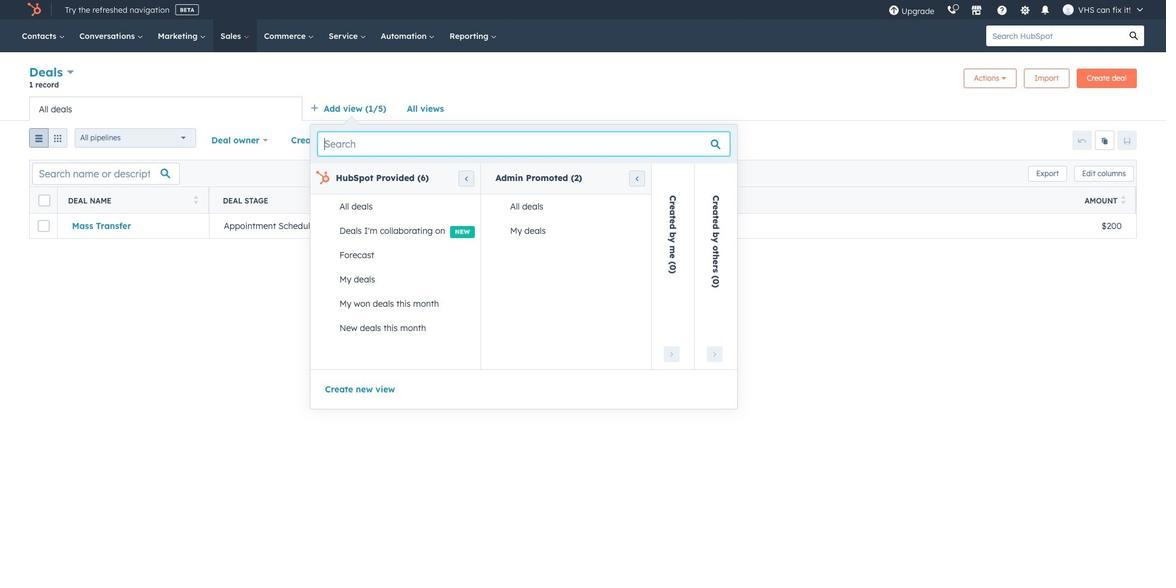 Task type: vqa. For each thing, say whether or not it's contained in the screenshot.
Calendar within Calendar Connect your calendar to use HubSpot Meetings and calendar sync.
no



Task type: describe. For each thing, give the bounding box(es) containing it.
2 press to sort. element from the left
[[345, 195, 350, 206]]

marketplaces image
[[971, 5, 982, 16]]

3 press to sort. element from the left
[[649, 195, 654, 206]]

3 press to sort. image from the left
[[649, 195, 654, 204]]

jer mill image
[[1063, 4, 1074, 15]]

Search name or description search field
[[32, 163, 180, 184]]

4 press to sort. element from the left
[[1122, 195, 1126, 206]]

1 press to sort. element from the left
[[194, 195, 198, 206]]



Task type: locate. For each thing, give the bounding box(es) containing it.
1 press to sort. image from the left
[[194, 195, 198, 204]]

Search search field
[[318, 132, 730, 156]]

menu
[[883, 0, 1152, 19]]

4 press to sort. image from the left
[[1122, 195, 1126, 204]]

press to sort. element
[[194, 195, 198, 206], [345, 195, 350, 206], [649, 195, 654, 206], [1122, 195, 1126, 206]]

banner
[[29, 63, 1138, 97]]

press to sort. image
[[194, 195, 198, 204], [345, 195, 350, 204], [649, 195, 654, 204], [1122, 195, 1126, 204]]

group
[[29, 128, 67, 153]]

Search HubSpot search field
[[987, 26, 1124, 46]]

2 press to sort. image from the left
[[345, 195, 350, 204]]



